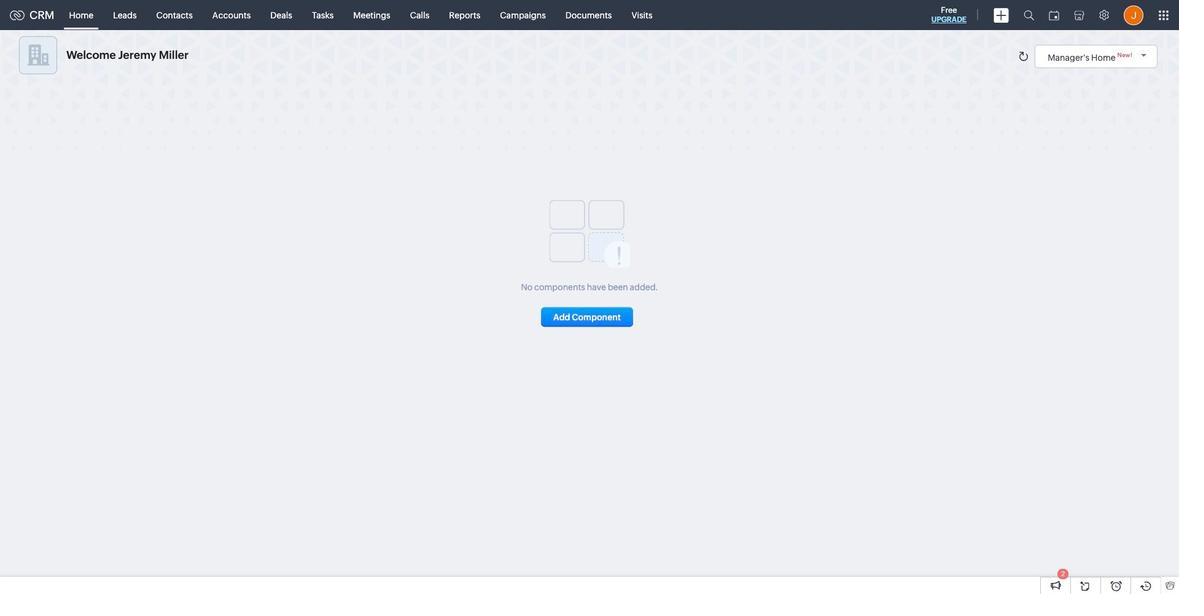 Task type: vqa. For each thing, say whether or not it's contained in the screenshot.
4th schultz from the top
no



Task type: describe. For each thing, give the bounding box(es) containing it.
search image
[[1024, 10, 1034, 20]]

logo image
[[10, 10, 25, 20]]

create menu element
[[987, 0, 1017, 30]]



Task type: locate. For each thing, give the bounding box(es) containing it.
profile element
[[1117, 0, 1151, 30]]

search element
[[1017, 0, 1042, 30]]

create menu image
[[994, 8, 1009, 22]]

profile image
[[1124, 5, 1144, 25]]

calendar image
[[1049, 10, 1060, 20]]



